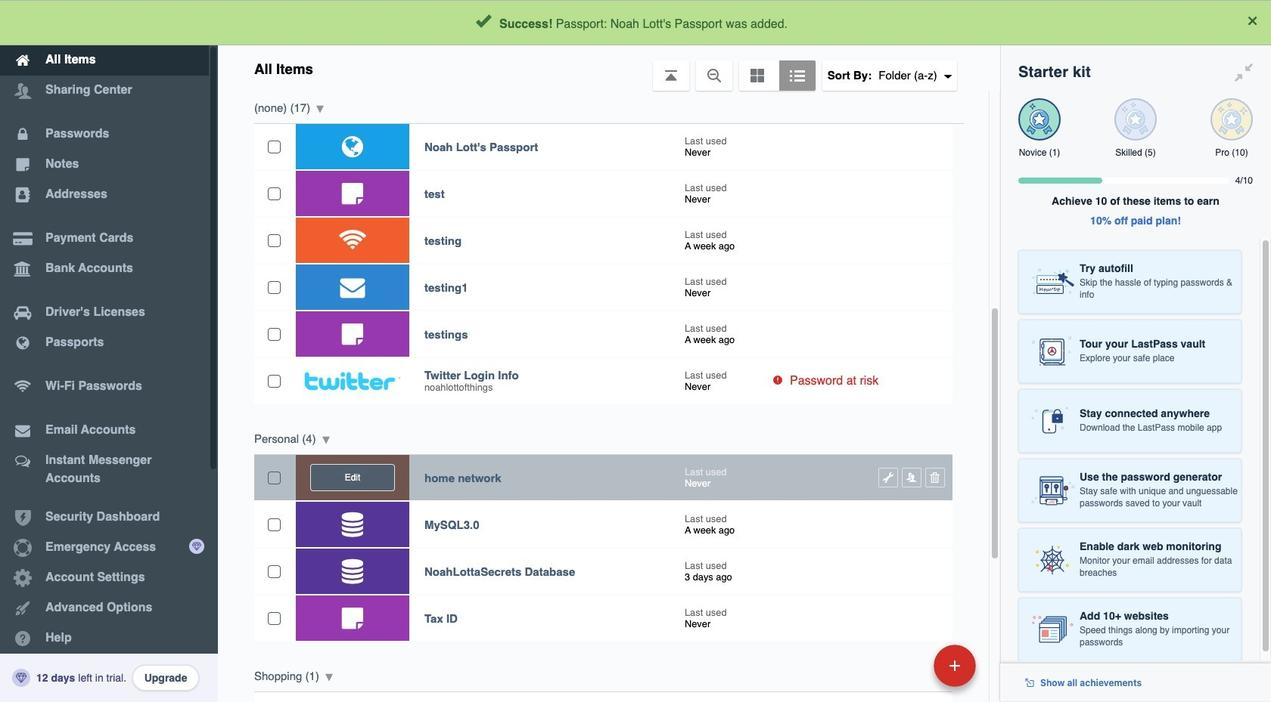 Task type: describe. For each thing, give the bounding box(es) containing it.
vault options navigation
[[218, 45, 1000, 91]]

search my vault text field
[[365, 6, 969, 39]]



Task type: vqa. For each thing, say whether or not it's contained in the screenshot.
LastPass Image
no



Task type: locate. For each thing, give the bounding box(es) containing it.
Search search field
[[365, 6, 969, 39]]

new item navigation
[[830, 641, 985, 703]]

alert
[[0, 0, 1271, 45]]

new item element
[[830, 645, 981, 688]]

main navigation navigation
[[0, 0, 218, 703]]



